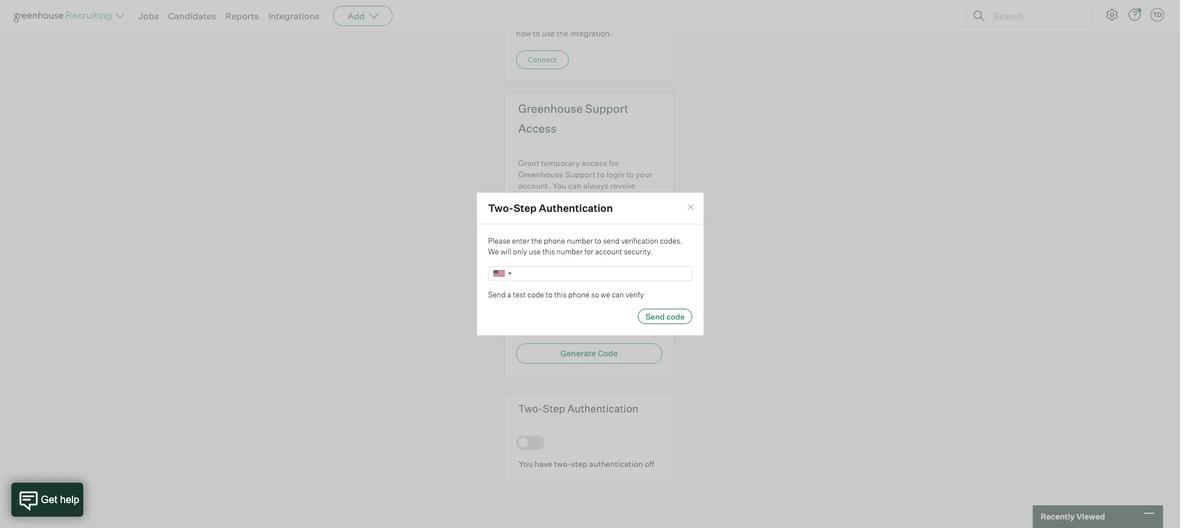 Task type: describe. For each thing, give the bounding box(es) containing it.
our
[[593, 322, 605, 331]]

security.
[[624, 247, 653, 256]]

add button
[[333, 6, 393, 26]]

off
[[645, 459, 655, 469]]

we
[[488, 247, 499, 256]]

greenhouse support access
[[519, 101, 629, 135]]

have
[[535, 459, 553, 469]]

authentication
[[589, 459, 643, 469]]

please
[[488, 236, 511, 245]]

test
[[513, 290, 526, 299]]

authentication inside dialog
[[539, 202, 613, 214]]

1 vertical spatial authentication
[[568, 402, 639, 415]]

please enter the phone number to send verification codes. we will only use this number for account security.
[[488, 236, 683, 256]]

this inside use this code to verify your identity with our support team
[[561, 310, 575, 320]]

send a test code to this phone so we can verify send code
[[488, 290, 685, 321]]

use
[[545, 310, 560, 320]]

so
[[592, 290, 599, 299]]

configure
[[544, 220, 579, 229]]

td button
[[1151, 8, 1165, 22]]

identity
[[545, 322, 574, 331]]

this inside please enter the phone number to send verification codes. we will only use this number for account security.
[[543, 247, 555, 256]]

your inside use this code to verify your identity with our support team
[[628, 310, 645, 320]]

1 vertical spatial you
[[519, 459, 533, 469]]

to up always at the top
[[598, 169, 605, 179]]

phone inside please enter the phone number to send verification codes. we will only use this number for account security.
[[544, 236, 566, 245]]

verification
[[565, 272, 625, 287]]

2 horizontal spatial code
[[667, 312, 685, 321]]

1 horizontal spatial code
[[627, 272, 655, 287]]

send code button
[[639, 309, 692, 324]]

with
[[575, 322, 591, 331]]

jobs
[[138, 10, 159, 22]]

support inside "greenhouse support access"
[[586, 101, 629, 115]]

access.
[[519, 192, 547, 202]]

configure support access button
[[519, 214, 660, 234]]

integration.
[[570, 29, 613, 38]]

grant temporary access for greenhouse support to login to your account. you can always revoke access.
[[519, 158, 653, 202]]

for inside please enter the phone number to send verification codes. we will only use this number for account security.
[[585, 247, 594, 256]]

step inside dialog
[[514, 202, 537, 214]]

candidates link
[[168, 10, 216, 22]]

integrations
[[268, 10, 320, 22]]

to inside if you use linkedin recruiter, connect now to use the integration.
[[533, 29, 540, 38]]

to up revoke
[[627, 169, 635, 179]]

candidates
[[168, 10, 216, 22]]

1 vertical spatial number
[[557, 247, 583, 256]]

access for temporary
[[582, 158, 608, 168]]

access for support
[[610, 220, 634, 229]]

you
[[522, 17, 536, 27]]

code inside use this code to verify your identity with our support team
[[577, 310, 595, 320]]

codes.
[[660, 236, 683, 245]]

checkmark image
[[521, 439, 530, 447]]

0 vertical spatial number
[[567, 236, 593, 245]]

two-
[[554, 459, 571, 469]]

reports
[[225, 10, 259, 22]]

can inside grant temporary access for greenhouse support to login to your account. you can always revoke access.
[[569, 181, 582, 190]]

reports link
[[225, 10, 259, 22]]

two- inside dialog
[[488, 202, 514, 214]]

account
[[596, 247, 623, 256]]

0 vertical spatial send
[[488, 290, 506, 299]]

two-step authentication dialog
[[476, 192, 704, 336]]

now
[[516, 29, 531, 38]]

only
[[513, 247, 528, 256]]

generate
[[561, 348, 596, 358]]

connect
[[623, 17, 652, 27]]

your inside grant temporary access for greenhouse support to login to your account. you can always revoke access.
[[636, 169, 653, 179]]

if you use linkedin recruiter, connect now to use the integration.
[[516, 17, 652, 38]]

for inside grant temporary access for greenhouse support to login to your account. you can always revoke access.
[[609, 158, 619, 168]]

close image
[[686, 203, 695, 212]]



Task type: locate. For each thing, give the bounding box(es) containing it.
use right the only
[[529, 247, 541, 256]]

verification
[[622, 236, 659, 245]]

phone inside send a test code to this phone so we can verify send code
[[569, 290, 590, 299]]

step
[[514, 202, 537, 214], [543, 402, 566, 415]]

verify
[[626, 290, 644, 299], [606, 310, 627, 320]]

code down the security.
[[627, 272, 655, 287]]

we
[[601, 290, 611, 299]]

a
[[508, 290, 512, 299]]

the inside please enter the phone number to send verification codes. we will only use this number for account security.
[[532, 236, 543, 245]]

send
[[488, 290, 506, 299], [646, 312, 665, 321]]

this
[[543, 247, 555, 256], [555, 290, 567, 299], [561, 310, 575, 320]]

recently
[[1041, 512, 1075, 522]]

phone down configure
[[544, 236, 566, 245]]

authentication
[[539, 202, 613, 214], [568, 402, 639, 415]]

1 horizontal spatial you
[[553, 181, 567, 190]]

access up always at the top
[[582, 158, 608, 168]]

to up our at bottom
[[597, 310, 604, 320]]

to inside use this code to verify your identity with our support team
[[597, 310, 604, 320]]

revoke
[[611, 181, 636, 190]]

you up learn
[[553, 181, 567, 190]]

account.
[[519, 181, 551, 190]]

for
[[609, 158, 619, 168], [585, 247, 594, 256]]

step up two-
[[543, 402, 566, 415]]

number down configure support access
[[567, 236, 593, 245]]

0 vertical spatial verify
[[626, 290, 644, 299]]

0 vertical spatial you
[[553, 181, 567, 190]]

send up team
[[646, 312, 665, 321]]

0 horizontal spatial phone
[[544, 236, 566, 245]]

Search text field
[[991, 8, 1083, 24]]

greenhouse inside grant temporary access for greenhouse support to login to your account. you can always revoke access.
[[519, 169, 564, 179]]

1 vertical spatial send
[[646, 312, 665, 321]]

greenhouse recruiting image
[[14, 9, 116, 23]]

none text field inside the two-step authentication dialog
[[488, 266, 692, 281]]

verify down the we
[[606, 310, 627, 320]]

phone
[[544, 236, 566, 245], [569, 290, 590, 299]]

step
[[571, 459, 588, 469]]

access
[[582, 158, 608, 168], [610, 220, 634, 229]]

greenhouse up account.
[[519, 169, 564, 179]]

code
[[528, 290, 544, 299], [577, 310, 595, 320], [667, 312, 685, 321]]

1 vertical spatial two-step authentication
[[519, 402, 639, 415]]

greenhouse up access
[[519, 101, 583, 115]]

integrations link
[[268, 10, 320, 22]]

login
[[607, 169, 625, 179]]

to inside send a test code to this phone so we can verify send code
[[546, 290, 553, 299]]

more
[[571, 192, 591, 202]]

1 vertical spatial the
[[532, 236, 543, 245]]

the down linkedin
[[557, 29, 569, 38]]

code down our at bottom
[[598, 348, 618, 358]]

access inside button
[[610, 220, 634, 229]]

learn
[[548, 192, 570, 202]]

support verification code
[[519, 272, 655, 287]]

you inside grant temporary access for greenhouse support to login to your account. you can always revoke access.
[[553, 181, 567, 190]]

two-step authentication
[[488, 202, 613, 214], [519, 402, 639, 415]]

0 horizontal spatial step
[[514, 202, 537, 214]]

2 vertical spatial use
[[529, 247, 541, 256]]

verify inside use this code to verify your identity with our support team
[[606, 310, 627, 320]]

0 horizontal spatial can
[[569, 181, 582, 190]]

your right login
[[636, 169, 653, 179]]

use down linkedin
[[542, 29, 555, 38]]

this up the identity
[[561, 310, 575, 320]]

0 vertical spatial phone
[[544, 236, 566, 245]]

1 horizontal spatial code
[[577, 310, 595, 320]]

to inside please enter the phone number to send verification codes. we will only use this number for account security.
[[595, 236, 602, 245]]

1 horizontal spatial can
[[612, 290, 624, 299]]

connect link
[[516, 50, 569, 69]]

access inside grant temporary access for greenhouse support to login to your account. you can always revoke access.
[[582, 158, 608, 168]]

always
[[584, 181, 609, 190]]

the
[[557, 29, 569, 38], [532, 236, 543, 245]]

connect
[[528, 55, 557, 64]]

use
[[537, 17, 550, 27], [542, 29, 555, 38], [529, 247, 541, 256]]

for left 'account'
[[585, 247, 594, 256]]

0 vertical spatial can
[[569, 181, 582, 190]]

none field inside the two-step authentication dialog
[[489, 267, 515, 280]]

the inside if you use linkedin recruiter, connect now to use the integration.
[[557, 29, 569, 38]]

to right now
[[533, 29, 540, 38]]

number down configure
[[557, 247, 583, 256]]

configure support access
[[544, 220, 634, 229]]

support
[[586, 101, 629, 115], [565, 169, 596, 179], [519, 272, 562, 287], [607, 322, 637, 331]]

0 vertical spatial two-
[[488, 202, 514, 214]]

1 horizontal spatial the
[[557, 29, 569, 38]]

grant
[[519, 158, 540, 168]]

0 vertical spatial access
[[582, 158, 608, 168]]

None field
[[489, 267, 515, 280]]

access up send
[[610, 220, 634, 229]]

2 vertical spatial this
[[561, 310, 575, 320]]

2 greenhouse from the top
[[519, 169, 564, 179]]

your
[[636, 169, 653, 179], [628, 310, 645, 320]]

0 horizontal spatial you
[[519, 459, 533, 469]]

phone left so
[[569, 290, 590, 299]]

configure image
[[1106, 8, 1120, 22]]

add
[[348, 10, 365, 22]]

1 vertical spatial greenhouse
[[519, 169, 564, 179]]

two- up checkmark image
[[519, 402, 543, 415]]

0 horizontal spatial two-
[[488, 202, 514, 214]]

two- up please
[[488, 202, 514, 214]]

can
[[569, 181, 582, 190], [612, 290, 624, 299]]

if
[[516, 17, 521, 27]]

support inside grant temporary access for greenhouse support to login to your account. you can always revoke access.
[[565, 169, 596, 179]]

you
[[553, 181, 567, 190], [519, 459, 533, 469]]

1 vertical spatial phone
[[569, 290, 590, 299]]

0 horizontal spatial for
[[585, 247, 594, 256]]

to
[[533, 29, 540, 38], [598, 169, 605, 179], [627, 169, 635, 179], [595, 236, 602, 245], [546, 290, 553, 299], [597, 310, 604, 320]]

this inside send a test code to this phone so we can verify send code
[[555, 290, 567, 299]]

access
[[519, 121, 557, 135]]

1 greenhouse from the top
[[519, 101, 583, 115]]

1 horizontal spatial phone
[[569, 290, 590, 299]]

two-step authentication down 'generate'
[[519, 402, 639, 415]]

recently viewed
[[1041, 512, 1106, 522]]

1 vertical spatial for
[[585, 247, 594, 256]]

0 vertical spatial your
[[636, 169, 653, 179]]

1 vertical spatial can
[[612, 290, 624, 299]]

jobs link
[[138, 10, 159, 22]]

can up more
[[569, 181, 582, 190]]

0 horizontal spatial access
[[582, 158, 608, 168]]

1 vertical spatial code
[[598, 348, 618, 358]]

can inside send a test code to this phone so we can verify send code
[[612, 290, 624, 299]]

None text field
[[488, 266, 692, 281]]

enter
[[512, 236, 530, 245]]

this up the 'use'
[[555, 290, 567, 299]]

0 horizontal spatial code
[[528, 290, 544, 299]]

greenhouse inside "greenhouse support access"
[[519, 101, 583, 115]]

recruiter,
[[585, 17, 621, 27]]

1 horizontal spatial step
[[543, 402, 566, 415]]

you left have
[[519, 459, 533, 469]]

0 vertical spatial the
[[557, 29, 569, 38]]

step down access.
[[514, 202, 537, 214]]

will
[[501, 247, 512, 256]]

1 horizontal spatial two-
[[519, 402, 543, 415]]

to left send
[[595, 236, 602, 245]]

verify inside send a test code to this phone so we can verify send code
[[626, 290, 644, 299]]

1 vertical spatial access
[[610, 220, 634, 229]]

this right the only
[[543, 247, 555, 256]]

you have two-step authentication off
[[519, 459, 655, 469]]

use right you
[[537, 17, 550, 27]]

greenhouse
[[519, 101, 583, 115], [519, 169, 564, 179]]

1 horizontal spatial send
[[646, 312, 665, 321]]

0 vertical spatial step
[[514, 202, 537, 214]]

0 horizontal spatial the
[[532, 236, 543, 245]]

the right enter
[[532, 236, 543, 245]]

0 vertical spatial two-step authentication
[[488, 202, 613, 214]]

0 horizontal spatial code
[[598, 348, 618, 358]]

0 vertical spatial authentication
[[539, 202, 613, 214]]

1 horizontal spatial for
[[609, 158, 619, 168]]

generate code
[[561, 348, 618, 358]]

code inside button
[[598, 348, 618, 358]]

0 vertical spatial use
[[537, 17, 550, 27]]

0 vertical spatial for
[[609, 158, 619, 168]]

0 vertical spatial this
[[543, 247, 555, 256]]

1 vertical spatial use
[[542, 29, 555, 38]]

team
[[639, 322, 658, 331]]

td
[[1154, 11, 1163, 19]]

to up the 'use'
[[546, 290, 553, 299]]

use inside please enter the phone number to send verification codes. we will only use this number for account security.
[[529, 247, 541, 256]]

1 vertical spatial step
[[543, 402, 566, 415]]

two-step authentication down learn
[[488, 202, 613, 214]]

linkedin
[[552, 17, 584, 27]]

1 vertical spatial two-
[[519, 402, 543, 415]]

code
[[627, 272, 655, 287], [598, 348, 618, 358]]

1 vertical spatial your
[[628, 310, 645, 320]]

use this code to verify your identity with our support team
[[545, 310, 658, 331]]

for up login
[[609, 158, 619, 168]]

two-step authentication inside dialog
[[488, 202, 613, 214]]

two-
[[488, 202, 514, 214], [519, 402, 543, 415]]

send left a
[[488, 290, 506, 299]]

0 vertical spatial greenhouse
[[519, 101, 583, 115]]

number
[[567, 236, 593, 245], [557, 247, 583, 256]]

support
[[581, 220, 608, 229]]

learn more
[[548, 192, 591, 202]]

send
[[604, 236, 620, 245]]

1 horizontal spatial access
[[610, 220, 634, 229]]

temporary
[[541, 158, 580, 168]]

0 vertical spatial code
[[627, 272, 655, 287]]

support inside use this code to verify your identity with our support team
[[607, 322, 637, 331]]

your up team
[[628, 310, 645, 320]]

viewed
[[1077, 512, 1106, 522]]

1 vertical spatial verify
[[606, 310, 627, 320]]

verify right the we
[[626, 290, 644, 299]]

td button
[[1149, 6, 1167, 24]]

generate code button
[[516, 343, 663, 364]]

1 vertical spatial this
[[555, 290, 567, 299]]

can right the we
[[612, 290, 624, 299]]

0 horizontal spatial send
[[488, 290, 506, 299]]



Task type: vqa. For each thing, say whether or not it's contained in the screenshot.
+ associated with Websites
no



